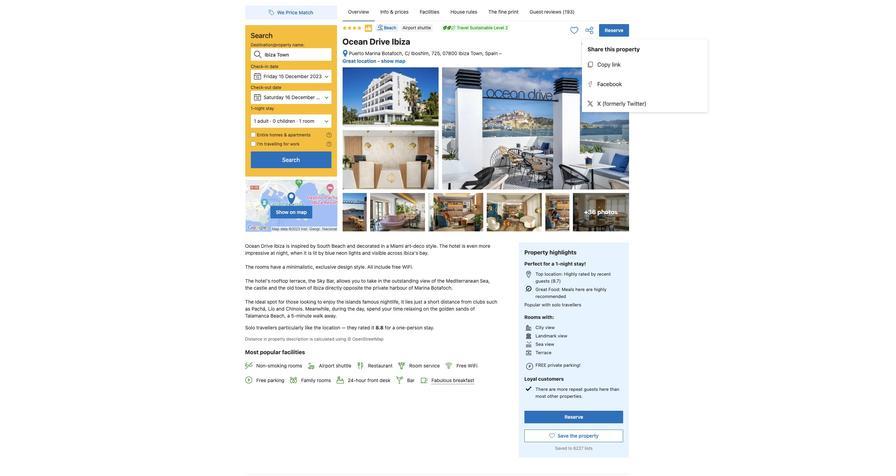 Task type: vqa. For each thing, say whether or not it's contained in the screenshot.
Search
yes



Task type: describe. For each thing, give the bounding box(es) containing it.
0 horizontal spatial travellers
[[256, 325, 277, 331]]

1 horizontal spatial by
[[318, 250, 324, 256]]

name:
[[293, 42, 305, 47]]

allows
[[337, 278, 350, 284]]

-
[[378, 58, 380, 64]]

breakfast
[[453, 377, 474, 383]]

on inside ocean drive ibiza is inspired by south beach and decorated in a miami art-deco style. the hotel is even more impressive at night, when it is lit by blue neon lights and visible across ibiza's bay. the rooms have a minimalistic, exclusive design style. all include free wifi. the hotel's rooftop terrace, the sky bar, allows you to take in the outstanding view of the mediterranean sea, the castle and the old town of ibiza directly opposite the private harbour of marina botafoch. the ideal spot for those looking to enjoy the islands famous nightlife, it lies just a short distance from clubs such as pachá, lío and chinois. meanwhile, during the day, spend your time relaxing on the golden sands of talamanca beach, a 5-minute walk away.
[[423, 306, 429, 312]]

i'm
[[257, 141, 263, 147]]

1 horizontal spatial airport shuttle
[[403, 25, 431, 30]]

is left even
[[462, 243, 465, 249]]

mediterranean
[[446, 278, 479, 284]]

more inside there are more repeat guests here than most other properties.
[[557, 386, 568, 392]]

and down decorated at the left bottom of the page
[[362, 250, 371, 256]]

to up meanwhile,
[[318, 299, 322, 305]]

2023 for friday 15 december 2023
[[310, 73, 322, 79]]

decorated
[[357, 243, 380, 249]]

twitter)
[[627, 101, 647, 107]]

1 horizontal spatial airport
[[403, 25, 416, 30]]

the down 'rooftop'
[[278, 285, 286, 291]]

house rules link
[[445, 3, 483, 21]]

openstreetmap
[[352, 336, 384, 342]]

view for city view
[[545, 325, 555, 330]]

click to open map view image
[[343, 49, 348, 57]]

date for check-in date
[[270, 64, 278, 69]]

december for 16
[[292, 94, 315, 100]]

property
[[525, 249, 548, 256]]

search button
[[251, 151, 331, 168]]

the up "botafoch."
[[437, 278, 445, 284]]

botafoch,
[[382, 50, 404, 56]]

0 horizontal spatial airport shuttle
[[319, 363, 351, 369]]

0 horizontal spatial free wifi
[[457, 363, 478, 369]]

visible
[[372, 250, 386, 256]]

at
[[271, 250, 275, 256]]

0 horizontal spatial 15
[[256, 75, 259, 79]]

the left the hotel
[[439, 243, 448, 249]]

1 1 from the left
[[254, 118, 256, 124]]

facebook button
[[582, 76, 708, 92]]

it down inspired
[[304, 250, 307, 256]]

adult
[[257, 118, 269, 124]]

room service
[[409, 363, 440, 369]]

there
[[536, 386, 548, 392]]

+36 photos link
[[573, 193, 629, 231]]

ocean for ocean drive ibiza is inspired by south beach and decorated in a miami art-deco style. the hotel is even more impressive at night, when it is lit by blue neon lights and visible across ibiza's bay. the rooms have a minimalistic, exclusive design style. all include free wifi. the hotel's rooftop terrace, the sky bar, allows you to take in the outstanding view of the mediterranean sea, the castle and the old town of ibiza directly opposite the private harbour of marina botafoch. the ideal spot for those looking to enjoy the islands famous nightlife, it lies just a short distance from clubs such as pachá, lío and chinois. meanwhile, during the day, spend your time relaxing on the golden sands of talamanca beach, a 5-minute walk away.
[[245, 243, 260, 249]]

this
[[605, 46, 615, 52]]

1 horizontal spatial free wifi
[[541, 156, 563, 162]]

popular
[[525, 302, 541, 307]]

ibiza up c/
[[392, 37, 410, 46]]

your
[[382, 306, 392, 312]]

0 vertical spatial reserve button
[[599, 24, 629, 37]]

the up the harbour
[[383, 278, 391, 284]]

guests inside there are more repeat guests here than most other properties.
[[584, 386, 598, 392]]

here inside there are more repeat guests here than most other properties.
[[599, 386, 609, 392]]

very for good
[[582, 75, 593, 82]]

2 · from the left
[[297, 118, 298, 124]]

rooms inside ocean drive ibiza is inspired by south beach and decorated in a miami art-deco style. the hotel is even more impressive at night, when it is lit by blue neon lights and visible across ibiza's bay. the rooms have a minimalistic, exclusive design style. all include free wifi. the hotel's rooftop terrace, the sky bar, allows you to take in the outstanding view of the mediterranean sea, the castle and the old town of ibiza directly opposite the private harbour of marina botafoch. the ideal spot for those looking to enjoy the islands famous nightlife, it lies just a short distance from clubs such as pachá, lío and chinois. meanwhile, during the day, spend your time relaxing on the golden sands of talamanca beach, a 5-minute walk away.
[[255, 264, 269, 270]]

deco
[[413, 243, 425, 249]]

here inside great food: meals here are highly recommended
[[575, 286, 585, 292]]

show
[[381, 58, 394, 64]]

1 horizontal spatial style.
[[426, 243, 438, 249]]

1 · from the left
[[270, 118, 271, 124]]

saved
[[555, 446, 567, 451]]

and up beach,
[[276, 306, 285, 312]]

and
[[567, 118, 575, 124]]

hotel's
[[255, 278, 270, 284]]

is up night,
[[286, 243, 290, 249]]

during
[[332, 306, 346, 312]]

travel sustainable level 2
[[457, 25, 508, 30]]

0 vertical spatial free
[[541, 156, 552, 162]]

next image
[[623, 109, 627, 113]]

pachá,
[[252, 306, 267, 312]]

house rules
[[451, 9, 477, 15]]

0 vertical spatial by
[[310, 243, 316, 249]]

1 vertical spatial free
[[457, 363, 467, 369]]

out
[[265, 85, 271, 90]]

1 horizontal spatial rooms
[[288, 363, 302, 369]]

location inside puerto marina botafoch, c/ iboshim, 725, 07800 ibiza town, spain – great location - show map
[[357, 58, 376, 64]]

very good 193 reviews
[[582, 75, 608, 87]]

is left lit
[[308, 250, 312, 256]]

search section
[[242, 0, 340, 232]]

minute
[[296, 313, 312, 319]]

to right "x"
[[606, 96, 610, 102]]

copy
[[597, 61, 611, 68]]

1 vertical spatial shuttle
[[336, 363, 351, 369]]

0 horizontal spatial style.
[[354, 264, 366, 270]]

outstanding
[[392, 278, 419, 284]]

rated inside top location: highly rated by recent guests (8.7)
[[579, 271, 590, 277]]

0 horizontal spatial free
[[256, 377, 266, 383]]

stay.
[[424, 325, 434, 331]]

©
[[347, 336, 351, 342]]

1 horizontal spatial 15
[[279, 73, 284, 79]]

highly
[[594, 286, 607, 292]]

are inside there are more repeat guests here than most other properties.
[[549, 386, 556, 392]]

725,
[[432, 50, 441, 56]]

private inside ocean drive ibiza is inspired by south beach and decorated in a miami art-deco style. the hotel is even more impressive at night, when it is lit by blue neon lights and visible across ibiza's bay. the rooms have a minimalistic, exclusive design style. all include free wifi. the hotel's rooftop terrace, the sky bar, allows you to take in the outstanding view of the mediterranean sea, the castle and the old town of ibiza directly opposite the private harbour of marina botafoch. the ideal spot for those looking to enjoy the islands famous nightlife, it lies just a short distance from clubs such as pachá, lío and chinois. meanwhile, during the day, spend your time relaxing on the golden sands of talamanca beach, a 5-minute walk away.
[[373, 285, 388, 291]]

calculated
[[314, 336, 334, 342]]

8.8
[[376, 325, 384, 331]]

to left 6227
[[568, 446, 572, 451]]

1 horizontal spatial private
[[548, 362, 562, 368]]

using
[[336, 336, 346, 342]]

include
[[374, 264, 391, 270]]

the down impressive
[[245, 264, 254, 270]]

1 vertical spatial rated
[[358, 325, 370, 331]]

food:
[[549, 286, 561, 292]]

most
[[245, 349, 259, 355]]

facilities link
[[414, 3, 445, 21]]

fabulous breakfast
[[432, 377, 474, 383]]

Where are you going? field
[[262, 48, 331, 61]]

town
[[295, 285, 306, 291]]

2 easy from the left
[[595, 96, 604, 102]]

the right the like at the bottom of the page
[[314, 325, 321, 331]]

of down from
[[470, 306, 475, 312]]

beautiful
[[597, 107, 615, 113]]

map inside search section
[[297, 209, 307, 215]]

1 horizontal spatial night
[[560, 261, 573, 267]]

ibiza inside puerto marina botafoch, c/ iboshim, 725, 07800 ibiza town, spain – great location - show map
[[459, 50, 469, 56]]

guests inside top location: highly rated by recent guests (8.7)
[[536, 278, 550, 284]]

is down the like at the bottom of the page
[[310, 336, 313, 342]]

a right just at the left
[[424, 299, 426, 305]]

locate
[[571, 96, 584, 102]]

drive for ocean drive ibiza
[[370, 37, 390, 46]]

a right have
[[282, 264, 285, 270]]

more inside ocean drive ibiza is inspired by south beach and decorated in a miami art-deco style. the hotel is even more impressive at night, when it is lit by blue neon lights and visible across ibiza's bay. the rooms have a minimalistic, exclusive design style. all include free wifi. the hotel's rooftop terrace, the sky bar, allows you to take in the outstanding view of the mediterranean sea, the castle and the old town of ibiza directly opposite the private harbour of marina botafoch. the ideal spot for those looking to enjoy the islands famous nightlife, it lies just a short distance from clubs such as pachá, lío and chinois. meanwhile, during the day, spend your time relaxing on the golden sands of talamanca beach, a 5-minute walk away.
[[479, 243, 490, 249]]

in right take
[[378, 278, 382, 284]]

for down property highlights
[[543, 261, 550, 267]]

dalt
[[564, 113, 573, 118]]

solo travellers particularly like the location — they rated it 8.8 for a one-person stay.
[[245, 325, 434, 331]]

the down islands
[[348, 306, 355, 312]]

2023 for saturday 16 december 2023
[[316, 94, 328, 100]]

x
[[597, 101, 601, 107]]

check- for in
[[251, 64, 265, 69]]

(formerly
[[603, 101, 626, 107]]

a left one-
[[392, 325, 395, 331]]

sustainable
[[470, 25, 493, 30]]

away.
[[325, 313, 337, 319]]

apartments
[[288, 132, 311, 138]]

there are more repeat guests here than most other properties.
[[536, 386, 619, 399]]

highlights
[[550, 249, 577, 256]]

reviews inside very good 193 reviews
[[593, 82, 608, 87]]

art-
[[405, 243, 413, 249]]

chinois.
[[286, 306, 304, 312]]

rated very good element
[[541, 74, 608, 83]]

with inside very easy to locate and easy to park. of course it was december. but a great location with beautiful views  for dalt vila. great breakfast. kind staff. and we enjoyed …
[[586, 107, 595, 113]]

+36 photos
[[584, 208, 618, 216]]

meals
[[562, 286, 574, 292]]

day,
[[356, 306, 365, 312]]

0 horizontal spatial search
[[251, 31, 273, 39]]

clubs
[[473, 299, 485, 305]]

take
[[367, 278, 377, 284]]

one-
[[396, 325, 407, 331]]

it left 8.8
[[371, 325, 374, 331]]

rooms
[[525, 314, 541, 320]]

1 vertical spatial wifi
[[468, 363, 478, 369]]

1 horizontal spatial travellers
[[562, 302, 581, 307]]

property for the
[[579, 433, 599, 439]]

1 horizontal spatial 1-
[[556, 261, 560, 267]]

drive for ocean drive ibiza is inspired by south beach and decorated in a miami art-deco style. the hotel is even more impressive at night, when it is lit by blue neon lights and visible across ibiza's bay. the rooms have a minimalistic, exclusive design style. all include free wifi. the hotel's rooftop terrace, the sky bar, allows you to take in the outstanding view of the mediterranean sea, the castle and the old town of ibiza directly opposite the private harbour of marina botafoch. the ideal spot for those looking to enjoy the islands famous nightlife, it lies just a short distance from clubs such as pachá, lío and chinois. meanwhile, during the day, spend your time relaxing on the golden sands of talamanca beach, a 5-minute walk away.
[[261, 243, 273, 249]]

enjoyed
[[584, 118, 600, 124]]

iboshim,
[[411, 50, 430, 56]]

search inside button
[[282, 157, 300, 163]]

non-
[[256, 363, 268, 369]]

scored 9.4 element
[[611, 154, 622, 165]]

marina inside ocean drive ibiza is inspired by south beach and decorated in a miami art-deco style. the hotel is even more impressive at night, when it is lit by blue neon lights and visible across ibiza's bay. the rooms have a minimalistic, exclusive design style. all include free wifi. the hotel's rooftop terrace, the sky bar, allows you to take in the outstanding view of the mediterranean sea, the castle and the old town of ibiza directly opposite the private harbour of marina botafoch. the ideal spot for those looking to enjoy the islands famous nightlife, it lies just a short distance from clubs such as pachá, lío and chinois. meanwhile, during the day, spend your time relaxing on the golden sands of talamanca beach, a 5-minute walk away.
[[415, 285, 430, 291]]

it left lies
[[401, 299, 404, 305]]

0 vertical spatial beach
[[384, 25, 396, 30]]

guest reviews (193) link
[[524, 3, 580, 21]]

the left fine
[[489, 9, 497, 15]]

location inside very easy to locate and easy to park. of course it was december. but a great location with beautiful views  for dalt vila. great breakfast. kind staff. and we enjoyed …
[[568, 107, 585, 113]]

–
[[499, 50, 502, 56]]

print
[[508, 9, 519, 15]]

facilities
[[282, 349, 305, 355]]

property for in
[[268, 336, 285, 342]]

in up visible
[[381, 243, 385, 249]]

landmark
[[536, 333, 557, 338]]

solo
[[552, 302, 561, 307]]

1 horizontal spatial &
[[390, 9, 394, 15]]



Task type: locate. For each thing, give the bounding box(es) containing it.
map inside puerto marina botafoch, c/ iboshim, 725, 07800 ibiza town, spain – great location - show map
[[395, 58, 405, 64]]

december up saturday 16 december 2023
[[285, 73, 309, 79]]

0 vertical spatial search
[[251, 31, 273, 39]]

good
[[595, 75, 608, 82]]

reserve button
[[599, 24, 629, 37], [525, 411, 623, 423]]

great inside great food: meals here are highly recommended
[[536, 286, 547, 292]]

1 horizontal spatial very
[[582, 75, 593, 82]]

restaurant
[[368, 363, 393, 369]]

guests down top
[[536, 278, 550, 284]]

to left locate
[[566, 96, 570, 102]]

1 vertical spatial &
[[284, 132, 287, 138]]

enjoy
[[323, 299, 335, 305]]

private right free
[[548, 362, 562, 368]]

1 horizontal spatial are
[[586, 286, 593, 292]]

15 right friday
[[279, 73, 284, 79]]

house
[[451, 9, 465, 15]]

style.
[[426, 243, 438, 249], [354, 264, 366, 270]]

1 vertical spatial private
[[548, 362, 562, 368]]

property highlights
[[525, 249, 577, 256]]

directly
[[325, 285, 342, 291]]

sea,
[[480, 278, 490, 284]]

info & prices
[[380, 9, 409, 15]]

beach down info & prices link
[[384, 25, 396, 30]]

reviews right '193'
[[593, 82, 608, 87]]

children
[[277, 118, 295, 124]]

short
[[428, 299, 439, 305]]

customers
[[538, 376, 564, 382]]

of right town
[[307, 285, 312, 291]]

travelling
[[264, 141, 282, 147]]

1 horizontal spatial reviews
[[593, 82, 608, 87]]

1 horizontal spatial location
[[357, 58, 376, 64]]

lit
[[313, 250, 317, 256]]

reserve up save the property dropdown button
[[565, 414, 583, 420]]

very left good
[[582, 75, 593, 82]]

and inside very easy to locate and easy to park. of course it was december. but a great location with beautiful views  for dalt vila. great breakfast. kind staff. and we enjoyed …
[[585, 96, 593, 102]]

1 vertical spatial travellers
[[256, 325, 277, 331]]

guests right repeat
[[584, 386, 598, 392]]

2 check- from the top
[[251, 85, 265, 90]]

0 horizontal spatial rooms
[[255, 264, 269, 270]]

night up highly
[[560, 261, 573, 267]]

2 horizontal spatial by
[[591, 271, 596, 277]]

recent
[[597, 271, 611, 277]]

1 horizontal spatial rated
[[579, 271, 590, 277]]

great inside puerto marina botafoch, c/ iboshim, 725, 07800 ibiza town, spain – great location - show map
[[343, 58, 356, 64]]

0 vertical spatial here
[[575, 286, 585, 292]]

december down friday 15 december 2023
[[292, 94, 315, 100]]

…
[[601, 118, 605, 124]]

style. up bay.
[[426, 243, 438, 249]]

info
[[380, 9, 389, 15]]

0 horizontal spatial 16
[[256, 96, 259, 100]]

night
[[255, 106, 265, 111], [560, 261, 573, 267]]

but
[[544, 107, 551, 113]]

rated down the stay!
[[579, 271, 590, 277]]

1 horizontal spatial on
[[423, 306, 429, 312]]

sea
[[536, 341, 544, 347]]

save
[[558, 433, 569, 439]]

save the property
[[558, 433, 599, 439]]

1 vertical spatial search
[[282, 157, 300, 163]]

level
[[494, 25, 504, 30]]

map right show
[[297, 209, 307, 215]]

2 vertical spatial location
[[322, 325, 340, 331]]

view right landmark
[[558, 333, 567, 338]]

perfect
[[525, 261, 542, 267]]

popular with solo travellers
[[525, 302, 581, 307]]

·
[[270, 118, 271, 124], [297, 118, 298, 124]]

2 vertical spatial property
[[579, 433, 599, 439]]

for
[[557, 113, 563, 118], [283, 141, 289, 147], [543, 261, 550, 267], [278, 299, 285, 305], [385, 325, 391, 331]]

ocean drive ibiza
[[343, 37, 410, 46]]

in right distance
[[264, 336, 267, 342]]

0 vertical spatial reserve
[[605, 27, 623, 33]]

by inside top location: highly rated by recent guests (8.7)
[[591, 271, 596, 277]]

we'll show you stays where you can have the entire place to yourself image
[[326, 133, 331, 138], [326, 133, 331, 138]]

view right outstanding at the bottom left of page
[[420, 278, 430, 284]]

for right 8.8
[[385, 325, 391, 331]]

top
[[536, 271, 543, 277]]

we
[[277, 9, 285, 15]]

0 horizontal spatial ocean
[[245, 243, 260, 249]]

1 horizontal spatial marina
[[415, 285, 430, 291]]

0 horizontal spatial rated
[[358, 325, 370, 331]]

top location: highly rated by recent guests (8.7)
[[536, 271, 611, 284]]

0 vertical spatial &
[[390, 9, 394, 15]]

1- up location:
[[556, 261, 560, 267]]

0 horizontal spatial with
[[542, 302, 551, 307]]

6227
[[574, 446, 584, 451]]

wifi.
[[402, 264, 413, 270]]

0 horizontal spatial private
[[373, 285, 388, 291]]

0 horizontal spatial guests
[[536, 278, 550, 284]]

style. left the all
[[354, 264, 366, 270]]

0 vertical spatial property
[[616, 46, 640, 52]]

1 horizontal spatial map
[[395, 58, 405, 64]]

and
[[585, 96, 593, 102], [347, 243, 355, 249], [362, 250, 371, 256], [269, 285, 277, 291], [276, 306, 285, 312]]

saved to 6227 lists
[[555, 446, 593, 451]]

1 vertical spatial free wifi
[[457, 363, 478, 369]]

· right children at the top of the page
[[297, 118, 298, 124]]

great down "click to open map view" icon
[[343, 58, 356, 64]]

the up castle
[[245, 278, 254, 284]]

1 vertical spatial more
[[557, 386, 568, 392]]

1 vertical spatial guests
[[584, 386, 598, 392]]

hotel
[[449, 243, 461, 249]]

0 vertical spatial marina
[[365, 50, 381, 56]]

and up 'lights'
[[347, 243, 355, 249]]

the inside dropdown button
[[570, 433, 577, 439]]

the
[[489, 9, 497, 15], [439, 243, 448, 249], [245, 264, 254, 270], [245, 278, 254, 284], [245, 299, 254, 305]]

1 vertical spatial 2023
[[316, 94, 328, 100]]

check- down friday
[[251, 85, 265, 90]]

search up destination/property
[[251, 31, 273, 39]]

here
[[575, 286, 585, 292], [599, 386, 609, 392]]

you
[[352, 278, 360, 284]]

1 check- from the top
[[251, 64, 265, 69]]

reserve button up the "share this property"
[[599, 24, 629, 37]]

show on map button
[[245, 179, 338, 232], [270, 206, 313, 218]]

the up as at the bottom of the page
[[245, 299, 254, 305]]

spot
[[267, 299, 277, 305]]

· left 0
[[270, 118, 271, 124]]

drive inside ocean drive ibiza is inspired by south beach and decorated in a miami art-deco style. the hotel is even more impressive at night, when it is lit by blue neon lights and visible across ibiza's bay. the rooms have a minimalistic, exclusive design style. all include free wifi. the hotel's rooftop terrace, the sky bar, allows you to take in the outstanding view of the mediterranean sea, the castle and the old town of ibiza directly opposite the private harbour of marina botafoch. the ideal spot for those looking to enjoy the islands famous nightlife, it lies just a short distance from clubs such as pachá, lío and chinois. meanwhile, during the day, spend your time relaxing on the golden sands of talamanca beach, a 5-minute walk away.
[[261, 243, 273, 249]]

are inside great food: meals here are highly recommended
[[586, 286, 593, 292]]

rooms right family
[[317, 377, 331, 383]]

0 horizontal spatial location
[[322, 325, 340, 331]]

spain inside puerto marina botafoch, c/ iboshim, 725, 07800 ibiza town, spain – great location - show map
[[485, 50, 498, 56]]

marina up just at the left
[[415, 285, 430, 291]]

0 horizontal spatial drive
[[261, 243, 273, 249]]

date for check-out date
[[273, 85, 281, 90]]

1 horizontal spatial drive
[[370, 37, 390, 46]]

0 vertical spatial guests
[[536, 278, 550, 284]]

& right info
[[390, 9, 394, 15]]

family rooms
[[301, 377, 331, 383]]

very up but
[[544, 96, 554, 102]]

ibiza down sky
[[313, 285, 324, 291]]

1 horizontal spatial ·
[[297, 118, 298, 124]]

0 horizontal spatial property
[[268, 336, 285, 342]]

nightlife,
[[380, 299, 400, 305]]

the down short
[[430, 306, 438, 312]]

ocean for ocean drive ibiza
[[343, 37, 368, 46]]

more right even
[[479, 243, 490, 249]]

0 vertical spatial are
[[586, 286, 593, 292]]

1 horizontal spatial free
[[457, 363, 467, 369]]

2 horizontal spatial great
[[584, 113, 596, 118]]

the up during
[[337, 299, 344, 305]]

0 vertical spatial check-
[[251, 64, 265, 69]]

a left 5-
[[287, 313, 290, 319]]

beach inside ocean drive ibiza is inspired by south beach and decorated in a miami art-deco style. the hotel is even more impressive at night, when it is lit by blue neon lights and visible across ibiza's bay. the rooms have a minimalistic, exclusive design style. all include free wifi. the hotel's rooftop terrace, the sky bar, allows you to take in the outstanding view of the mediterranean sea, the castle and the old town of ibiza directly opposite the private harbour of marina botafoch. the ideal spot for those looking to enjoy the islands famous nightlife, it lies just a short distance from clubs such as pachá, lío and chinois. meanwhile, during the day, spend your time relaxing on the golden sands of talamanca beach, a 5-minute walk away.
[[332, 243, 346, 249]]

a right but
[[552, 107, 555, 113]]

1 horizontal spatial search
[[282, 157, 300, 163]]

distance in property description is calculated using © openstreetmap
[[245, 336, 384, 342]]

1 horizontal spatial spain
[[570, 138, 581, 143]]

the right save
[[570, 433, 577, 439]]

in inside search section
[[265, 64, 269, 69]]

bay.
[[420, 250, 429, 256]]

(8.7)
[[551, 278, 561, 284]]

entire
[[257, 132, 268, 138]]

homes
[[270, 132, 283, 138]]

in up friday
[[265, 64, 269, 69]]

1 vertical spatial december
[[292, 94, 315, 100]]

1- inside search section
[[251, 106, 255, 111]]

it left was
[[578, 102, 581, 107]]

1 horizontal spatial shuttle
[[417, 25, 431, 30]]

the left castle
[[245, 285, 252, 291]]

1 horizontal spatial more
[[557, 386, 568, 392]]

of down outstanding at the bottom left of page
[[409, 285, 413, 291]]

beach,
[[270, 313, 286, 319]]

very for easy
[[544, 96, 554, 102]]

1 vertical spatial great
[[584, 113, 596, 118]]

0 horizontal spatial airport
[[319, 363, 335, 369]]

as
[[245, 306, 250, 312]]

entire homes & apartments
[[257, 132, 311, 138]]

ibiza up night,
[[274, 243, 285, 249]]

reserve button up save the property dropdown button
[[525, 411, 623, 423]]

0 vertical spatial reviews
[[544, 9, 562, 15]]

of up "botafoch."
[[432, 278, 436, 284]]

drive up at
[[261, 243, 273, 249]]

0 horizontal spatial map
[[297, 209, 307, 215]]

impressive
[[245, 250, 269, 256]]

check- up friday
[[251, 64, 265, 69]]

free down the maria
[[541, 156, 552, 162]]

for inside search section
[[283, 141, 289, 147]]

2 vertical spatial free
[[256, 377, 266, 383]]

night inside search section
[[255, 106, 265, 111]]

valign  initial image
[[364, 24, 373, 32]]

and down 'rooftop'
[[269, 285, 277, 291]]

1 horizontal spatial reserve
[[605, 27, 623, 33]]

i'm travelling for work
[[257, 141, 300, 147]]

destination/property
[[251, 42, 291, 47]]

a up location:
[[552, 261, 554, 267]]

view inside ocean drive ibiza is inspired by south beach and decorated in a miami art-deco style. the hotel is even more impressive at night, when it is lit by blue neon lights and visible across ibiza's bay. the rooms have a minimalistic, exclusive design style. all include free wifi. the hotel's rooftop terrace, the sky bar, allows you to take in the outstanding view of the mediterranean sea, the castle and the old town of ibiza directly opposite the private harbour of marina botafoch. the ideal spot for those looking to enjoy the islands famous nightlife, it lies just a short distance from clubs such as pachá, lío and chinois. meanwhile, during the day, spend your time relaxing on the golden sands of talamanca beach, a 5-minute walk away.
[[420, 278, 430, 284]]

a left the miami
[[386, 243, 389, 249]]

in
[[265, 64, 269, 69], [381, 243, 385, 249], [378, 278, 382, 284], [264, 336, 267, 342]]

airport shuttle down facilities link
[[403, 25, 431, 30]]

other
[[547, 393, 559, 399]]

1 horizontal spatial ocean
[[343, 37, 368, 46]]

1 vertical spatial check-
[[251, 85, 265, 90]]

0 vertical spatial ocean
[[343, 37, 368, 46]]

ocean inside ocean drive ibiza is inspired by south beach and decorated in a miami art-deco style. the hotel is even more impressive at night, when it is lit by blue neon lights and visible across ibiza's bay. the rooms have a minimalistic, exclusive design style. all include free wifi. the hotel's rooftop terrace, the sky bar, allows you to take in the outstanding view of the mediterranean sea, the castle and the old town of ibiza directly opposite the private harbour of marina botafoch. the ideal spot for those looking to enjoy the islands famous nightlife, it lies just a short distance from clubs such as pachá, lío and chinois. meanwhile, during the day, spend your time relaxing on the golden sands of talamanca beach, a 5-minute walk away.
[[245, 243, 260, 249]]

1 vertical spatial spain
[[570, 138, 581, 143]]

particularly
[[278, 325, 304, 331]]

(193)
[[563, 9, 575, 15]]

check- for out
[[251, 85, 265, 90]]

guest
[[530, 9, 543, 15]]

2 horizontal spatial free
[[541, 156, 552, 162]]

travellers down talamanca
[[256, 325, 277, 331]]

2 vertical spatial by
[[591, 271, 596, 277]]

2 horizontal spatial location
[[568, 107, 585, 113]]

to right "you"
[[361, 278, 366, 284]]

the left sky
[[308, 278, 316, 284]]

if you select this option, we'll show you popular business travel features like breakfast, wifi and free parking. image
[[326, 142, 331, 147], [326, 142, 331, 147]]

december for 15
[[285, 73, 309, 79]]

0 horizontal spatial shuttle
[[336, 363, 351, 369]]

1 horizontal spatial beach
[[384, 25, 396, 30]]

ocean up impressive
[[245, 243, 260, 249]]

lights
[[349, 250, 361, 256]]

on inside search section
[[290, 209, 296, 215]]

2 vertical spatial rooms
[[317, 377, 331, 383]]

like
[[305, 325, 313, 331]]

staff.
[[555, 118, 565, 124]]

0 vertical spatial 1-
[[251, 106, 255, 111]]

highly
[[564, 271, 577, 277]]

1 left adult
[[254, 118, 256, 124]]

1 vertical spatial style.
[[354, 264, 366, 270]]

0 horizontal spatial 1-
[[251, 106, 255, 111]]

for left work
[[283, 141, 289, 147]]

overview link
[[343, 3, 375, 21]]

spain right the maria
[[570, 138, 581, 143]]

on down short
[[423, 306, 429, 312]]

0 horizontal spatial by
[[310, 243, 316, 249]]

0 horizontal spatial beach
[[332, 243, 346, 249]]

previous image
[[536, 109, 540, 113]]

are up other
[[549, 386, 556, 392]]

copy link button
[[582, 56, 708, 73]]

airport shuttle up 24-
[[319, 363, 351, 369]]

city view
[[536, 325, 555, 330]]

a inside very easy to locate and easy to park. of course it was december. but a great location with beautiful views  for dalt vila. great breakfast. kind staff. and we enjoyed …
[[552, 107, 555, 113]]

0 vertical spatial travellers
[[562, 302, 581, 307]]

1 vertical spatial night
[[560, 261, 573, 267]]

view for sea view
[[545, 341, 554, 347]]

free
[[541, 156, 552, 162], [457, 363, 467, 369], [256, 377, 266, 383]]

0 vertical spatial style.
[[426, 243, 438, 249]]

0 vertical spatial date
[[270, 64, 278, 69]]

very inside very good 193 reviews
[[582, 75, 593, 82]]

property right this
[[616, 46, 640, 52]]

0 vertical spatial airport
[[403, 25, 416, 30]]

0 horizontal spatial &
[[284, 132, 287, 138]]

ocean drive ibiza is inspired by south beach and decorated in a miami art-deco style. the hotel is even more impressive at night, when it is lit by blue neon lights and visible across ibiza's bay. the rooms have a minimalistic, exclusive design style. all include free wifi. the hotel's rooftop terrace, the sky bar, allows you to take in the outstanding view of the mediterranean sea, the castle and the old town of ibiza directly opposite the private harbour of marina botafoch. the ideal spot for those looking to enjoy the islands famous nightlife, it lies just a short distance from clubs such as pachá, lío and chinois. meanwhile, during the day, spend your time relaxing on the golden sands of talamanca beach, a 5-minute walk away.
[[245, 243, 499, 319]]

0 horizontal spatial easy
[[555, 96, 565, 102]]

1 adult · 0 children · 1 room
[[254, 118, 314, 124]]

the down take
[[364, 285, 372, 291]]

wifi
[[553, 156, 563, 162], [468, 363, 478, 369]]

front
[[368, 377, 378, 383]]

it inside very easy to locate and easy to park. of course it was december. but a great location with beautiful views  for dalt vila. great breakfast. kind staff. and we enjoyed …
[[578, 102, 581, 107]]

for right spot
[[278, 299, 285, 305]]

1 vertical spatial reserve button
[[525, 411, 623, 423]]

airport down prices
[[403, 25, 416, 30]]

free wifi up breakfast at right bottom
[[457, 363, 478, 369]]

map down c/
[[395, 58, 405, 64]]

0 vertical spatial wifi
[[553, 156, 563, 162]]

1 vertical spatial 1-
[[556, 261, 560, 267]]

here right 'meals'
[[575, 286, 585, 292]]

1 vertical spatial reviews
[[593, 82, 608, 87]]

loyal
[[525, 376, 537, 382]]

16 up 1-night stay
[[256, 96, 259, 100]]

1 horizontal spatial 16
[[285, 94, 290, 100]]

1 horizontal spatial wifi
[[553, 156, 563, 162]]

great right vila.
[[584, 113, 596, 118]]

hour
[[356, 377, 366, 383]]

save the property button
[[525, 430, 623, 442]]

great inside very easy to locate and easy to park. of course it was december. but a great location with beautiful views  for dalt vila. great breakfast. kind staff. and we enjoyed …
[[584, 113, 596, 118]]

0 vertical spatial rooms
[[255, 264, 269, 270]]

0 horizontal spatial reviews
[[544, 9, 562, 15]]

friday 15 december 2023
[[264, 73, 322, 79]]

date right the out
[[273, 85, 281, 90]]

1 easy from the left
[[555, 96, 565, 102]]

castle
[[254, 285, 267, 291]]

reserve for the reserve button to the top
[[605, 27, 623, 33]]

room
[[303, 118, 314, 124]]

check-in date
[[251, 64, 278, 69]]

property up most popular facilities
[[268, 336, 285, 342]]

5-
[[291, 313, 296, 319]]

0 vertical spatial with
[[586, 107, 595, 113]]

shuttle down facilities link
[[417, 25, 431, 30]]

2 1 from the left
[[299, 118, 301, 124]]

2 horizontal spatial property
[[616, 46, 640, 52]]

location
[[357, 58, 376, 64], [568, 107, 585, 113], [322, 325, 340, 331]]

marina inside puerto marina botafoch, c/ iboshim, 725, 07800 ibiza town, spain – great location - show map
[[365, 50, 381, 56]]

by left recent at bottom right
[[591, 271, 596, 277]]

1 vertical spatial reserve
[[565, 414, 583, 420]]

all
[[367, 264, 373, 270]]

date up friday
[[270, 64, 278, 69]]

islands
[[345, 299, 361, 305]]

they
[[347, 325, 357, 331]]

for inside ocean drive ibiza is inspired by south beach and decorated in a miami art-deco style. the hotel is even more impressive at night, when it is lit by blue neon lights and visible across ibiza's bay. the rooms have a minimalistic, exclusive design style. all include free wifi. the hotel's rooftop terrace, the sky bar, allows you to take in the outstanding view of the mediterranean sea, the castle and the old town of ibiza directly opposite the private harbour of marina botafoch. the ideal spot for those looking to enjoy the islands famous nightlife, it lies just a short distance from clubs such as pachá, lío and chinois. meanwhile, during the day, spend your time relaxing on the golden sands of talamanca beach, a 5-minute walk away.
[[278, 299, 285, 305]]

0 vertical spatial map
[[395, 58, 405, 64]]

& right homes
[[284, 132, 287, 138]]

property for this
[[616, 46, 640, 52]]

reserve for the bottommost the reserve button
[[565, 414, 583, 420]]

shuttle up 24-
[[336, 363, 351, 369]]

here left than
[[599, 386, 609, 392]]

1 horizontal spatial easy
[[595, 96, 604, 102]]

reviews left "(193)"
[[544, 9, 562, 15]]

free up breakfast at right bottom
[[457, 363, 467, 369]]

property inside dropdown button
[[579, 433, 599, 439]]

0 vertical spatial private
[[373, 285, 388, 291]]

desk
[[380, 377, 390, 383]]

for inside very easy to locate and easy to park. of course it was december. but a great location with beautiful views  for dalt vila. great breakfast. kind staff. and we enjoyed …
[[557, 113, 563, 118]]

across
[[388, 250, 402, 256]]

0 vertical spatial rated
[[579, 271, 590, 277]]

very inside very easy to locate and easy to park. of course it was december. but a great location with beautiful views  for dalt vila. great breakfast. kind staff. and we enjoyed …
[[544, 96, 554, 102]]

ibiza left town,
[[459, 50, 469, 56]]

of
[[556, 102, 561, 107]]

0 horizontal spatial great
[[343, 58, 356, 64]]

& inside search section
[[284, 132, 287, 138]]

beach up "neon"
[[332, 243, 346, 249]]

by right lit
[[318, 250, 324, 256]]

wifi up breakfast at right bottom
[[468, 363, 478, 369]]

view for landmark view
[[558, 333, 567, 338]]

very easy to locate and easy to park. of course it was december. but a great location with beautiful views  for dalt vila. great breakfast. kind staff. and we enjoyed …
[[544, 96, 618, 124]]

rooms left have
[[255, 264, 269, 270]]

1 horizontal spatial great
[[536, 286, 547, 292]]



